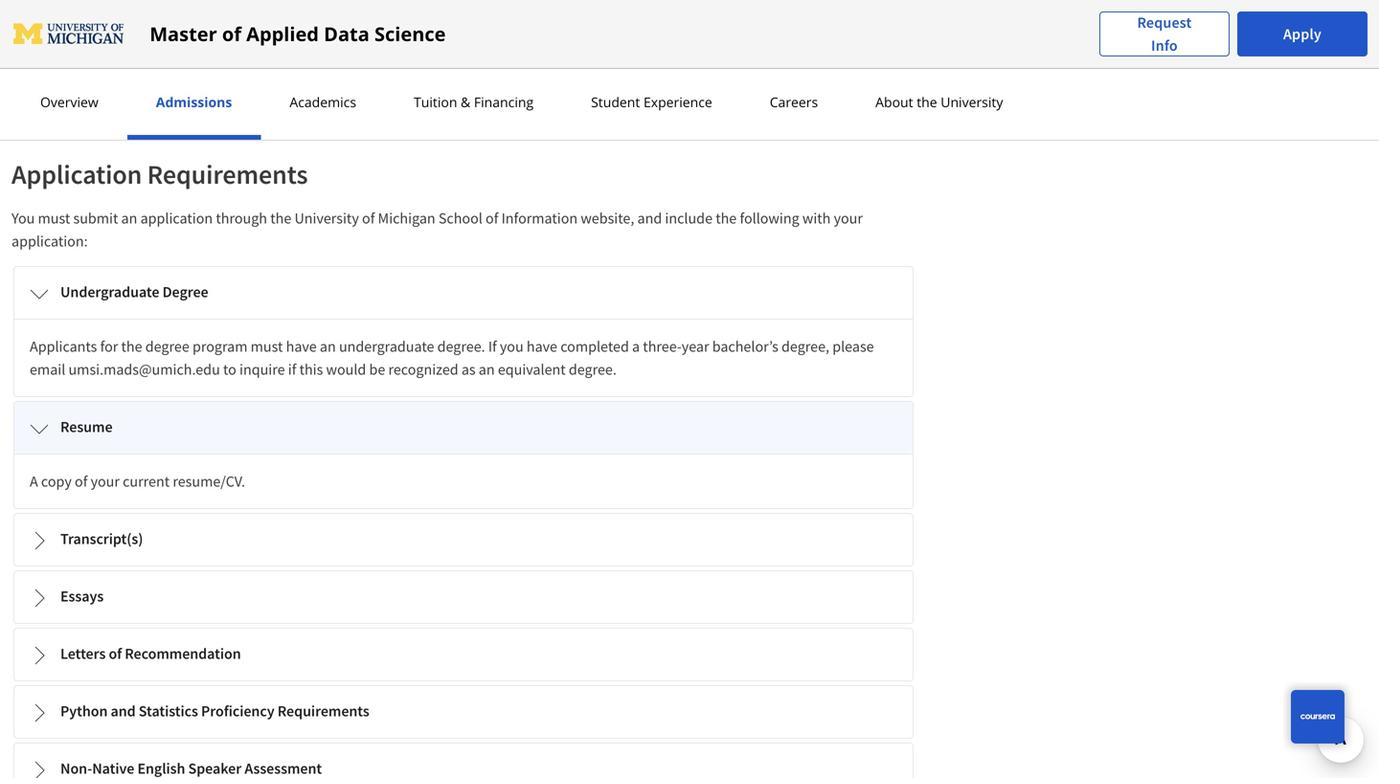 Task type: vqa. For each thing, say whether or not it's contained in the screenshot.
The English button
no



Task type: locate. For each thing, give the bounding box(es) containing it.
an up this
[[320, 337, 336, 356]]

close down 'master'
[[190, 77, 222, 95]]

copy
[[41, 472, 72, 491]]

of left michigan
[[362, 209, 375, 228]]

and right november
[[310, 77, 334, 95]]

close left march
[[247, 17, 279, 35]]

university of michigan image
[[11, 19, 127, 49]]

0 horizontal spatial close
[[190, 77, 222, 95]]

financing
[[474, 93, 534, 111]]

0 horizontal spatial must
[[38, 209, 70, 228]]

letters of recommendation
[[60, 645, 241, 664]]

2 vertical spatial an
[[479, 360, 495, 379]]

1 horizontal spatial your
[[834, 209, 863, 228]]

requirements
[[147, 158, 308, 191], [278, 702, 369, 721]]

1 horizontal spatial must
[[251, 337, 283, 356]]

you
[[11, 209, 35, 228]]

0 horizontal spatial have
[[286, 337, 317, 356]]

of right copy
[[75, 472, 88, 491]]

in
[[282, 17, 294, 35], [453, 17, 465, 35], [225, 77, 237, 95], [423, 77, 435, 95]]

tuition & financing link
[[408, 93, 539, 111]]

an right as
[[479, 360, 495, 379]]

a copy of your current resume/cv.
[[30, 472, 245, 491]]

and inside dropdown button
[[111, 702, 136, 721]]

the
[[917, 93, 937, 111], [270, 209, 291, 228], [716, 209, 737, 228], [121, 337, 142, 356]]

1 vertical spatial university
[[295, 209, 359, 228]]

classes for november
[[338, 77, 381, 95]]

of
[[222, 21, 241, 47], [362, 209, 375, 228], [486, 209, 498, 228], [75, 472, 88, 491], [109, 645, 122, 664]]

completed
[[561, 337, 629, 356]]

bachelor's
[[712, 337, 779, 356]]

applicants for the degree program must have an undergraduate degree. if you have completed a three-year bachelor's degree, please email umsi.mads@umich.edu to inquire if this would be recognized as an equivalent degree.
[[30, 337, 874, 379]]

1 horizontal spatial have
[[527, 337, 557, 356]]

your left current
[[91, 472, 120, 491]]

degree,
[[782, 337, 830, 356]]

0 horizontal spatial degree.
[[437, 337, 485, 356]]

term: right spring/summer
[[131, 17, 164, 35]]

january.
[[438, 77, 489, 95]]

1 horizontal spatial term:
[[131, 17, 164, 35]]

1 horizontal spatial close
[[247, 17, 279, 35]]

university
[[941, 93, 1003, 111], [295, 209, 359, 228]]

your right with
[[834, 209, 863, 228]]

close
[[247, 17, 279, 35], [190, 77, 222, 95]]

please
[[833, 337, 874, 356]]

requirements inside python and statistics proficiency requirements dropdown button
[[278, 702, 369, 721]]

march
[[297, 17, 337, 35]]

spring/summer term: applications close in march and classes begin in may. list item
[[29, 16, 916, 36]]

may.
[[468, 17, 498, 35]]

must
[[38, 209, 70, 228], [251, 337, 283, 356]]

of right 'master'
[[222, 21, 241, 47]]

classes down data
[[338, 77, 381, 95]]

0 vertical spatial applications
[[168, 17, 243, 35]]

0 vertical spatial close
[[247, 17, 279, 35]]

applications down 'master'
[[111, 77, 187, 95]]

have up if
[[286, 337, 317, 356]]

of right letters
[[109, 645, 122, 664]]

1 vertical spatial requirements
[[278, 702, 369, 721]]

applications up admissions link on the left of the page
[[168, 17, 243, 35]]

data
[[324, 21, 370, 47]]

website,
[[581, 209, 634, 228]]

1 horizontal spatial an
[[320, 337, 336, 356]]

0 horizontal spatial university
[[295, 209, 359, 228]]

1 vertical spatial begin
[[385, 77, 420, 95]]

you
[[500, 337, 524, 356]]

proficiency
[[201, 702, 275, 721]]

python
[[60, 702, 108, 721]]

0 vertical spatial begin
[[415, 17, 450, 35]]

degree.
[[437, 337, 485, 356], [569, 360, 617, 379]]

0 vertical spatial classes
[[368, 17, 412, 35]]

1 vertical spatial an
[[320, 337, 336, 356]]

careers link
[[764, 93, 824, 111]]

degree
[[162, 283, 208, 302]]

request info button
[[1100, 11, 1230, 57]]

undergraduate degree
[[60, 283, 208, 302]]

a
[[632, 337, 640, 356]]

winter
[[29, 77, 71, 95]]

begin
[[415, 17, 450, 35], [385, 77, 420, 95]]

essays button
[[14, 572, 913, 624]]

0 horizontal spatial an
[[121, 209, 137, 228]]

application:
[[11, 232, 88, 251]]

recommendation
[[125, 645, 241, 664]]

0 vertical spatial must
[[38, 209, 70, 228]]

list
[[19, 16, 916, 96]]

classes
[[368, 17, 412, 35], [338, 77, 381, 95]]

1 vertical spatial applications
[[111, 77, 187, 95]]

python and statistics proficiency requirements button
[[14, 687, 913, 739]]

essays
[[60, 587, 104, 606]]

1 have from the left
[[286, 337, 317, 356]]

0 vertical spatial term:
[[131, 17, 164, 35]]

your inside you must submit an application through the university of michigan school of information website, and include the following with your application:
[[834, 209, 863, 228]]

an right submit
[[121, 209, 137, 228]]

request info
[[1137, 13, 1192, 55]]

through
[[216, 209, 267, 228]]

1 vertical spatial must
[[251, 337, 283, 356]]

current
[[123, 472, 170, 491]]

must inside you must submit an application through the university of michigan school of information website, and include the following with your application:
[[38, 209, 70, 228]]

requirements up through
[[147, 158, 308, 191]]

1 vertical spatial your
[[91, 472, 120, 491]]

master of applied data science
[[150, 21, 446, 47]]

university right about
[[941, 93, 1003, 111]]

0 vertical spatial degree.
[[437, 337, 485, 356]]

the inside applicants for the degree program must have an undergraduate degree. if you have completed a three-year bachelor's degree, please email umsi.mads@umich.edu to inquire if this would be recognized as an equivalent degree.
[[121, 337, 142, 356]]

have up the equivalent
[[527, 337, 557, 356]]

winter term: applications close in november and classes begin in january.
[[29, 77, 489, 95]]

2 horizontal spatial an
[[479, 360, 495, 379]]

must up inquire
[[251, 337, 283, 356]]

1 vertical spatial degree.
[[569, 360, 617, 379]]

0 vertical spatial an
[[121, 209, 137, 228]]

term: right winter
[[74, 77, 108, 95]]

overview
[[40, 93, 98, 111]]

and
[[340, 17, 364, 35], [310, 77, 334, 95], [637, 209, 662, 228], [111, 702, 136, 721]]

1 vertical spatial classes
[[338, 77, 381, 95]]

degree. up as
[[437, 337, 485, 356]]

winter term: applications close in november and classes begin in january. list item
[[29, 76, 916, 96]]

resume/cv.
[[173, 472, 245, 491]]

applications for winter
[[111, 77, 187, 95]]

1 vertical spatial term:
[[74, 77, 108, 95]]

applications
[[168, 17, 243, 35], [111, 77, 187, 95]]

degree. down 'completed' on the top of page
[[569, 360, 617, 379]]

begin down science
[[385, 77, 420, 95]]

begin left 'may.'
[[415, 17, 450, 35]]

python and statistics proficiency requirements
[[60, 702, 369, 721]]

if
[[288, 360, 296, 379]]

master
[[150, 21, 217, 47]]

0 vertical spatial requirements
[[147, 158, 308, 191]]

to
[[223, 360, 236, 379]]

this
[[299, 360, 323, 379]]

for
[[100, 337, 118, 356]]

0 horizontal spatial term:
[[74, 77, 108, 95]]

classes right march
[[368, 17, 412, 35]]

1 vertical spatial close
[[190, 77, 222, 95]]

undergraduate
[[339, 337, 434, 356]]

the right for
[[121, 337, 142, 356]]

and right march
[[340, 17, 364, 35]]

information
[[502, 209, 578, 228]]

about the university
[[876, 93, 1003, 111]]

applied
[[246, 21, 319, 47]]

of inside dropdown button
[[109, 645, 122, 664]]

university left michigan
[[295, 209, 359, 228]]

recognized
[[388, 360, 458, 379]]

term:
[[131, 17, 164, 35], [74, 77, 108, 95]]

the right about
[[917, 93, 937, 111]]

and right "python"
[[111, 702, 136, 721]]

1 horizontal spatial degree.
[[569, 360, 617, 379]]

applicants
[[30, 337, 97, 356]]

0 vertical spatial your
[[834, 209, 863, 228]]

must up application:
[[38, 209, 70, 228]]

classes for march
[[368, 17, 412, 35]]

requirements right proficiency
[[278, 702, 369, 721]]

your
[[834, 209, 863, 228], [91, 472, 120, 491]]

and left include
[[637, 209, 662, 228]]

0 vertical spatial university
[[941, 93, 1003, 111]]

undergraduate degree button
[[14, 267, 913, 319]]



Task type: describe. For each thing, give the bounding box(es) containing it.
if
[[488, 337, 497, 356]]

university inside you must submit an application through the university of michigan school of information website, and include the following with your application:
[[295, 209, 359, 228]]

the right include
[[716, 209, 737, 228]]

year
[[682, 337, 709, 356]]

equivalent
[[498, 360, 566, 379]]

begin for may.
[[415, 17, 450, 35]]

about the university link
[[870, 93, 1009, 111]]

term: for spring/summer
[[131, 17, 164, 35]]

application
[[140, 209, 213, 228]]

applications for spring/summer
[[168, 17, 243, 35]]

student experience link
[[585, 93, 718, 111]]

tuition
[[414, 93, 457, 111]]

degree
[[145, 337, 189, 356]]

tuition & financing
[[414, 93, 534, 111]]

november
[[240, 77, 307, 95]]

transcript(s) button
[[14, 514, 913, 566]]

following
[[740, 209, 799, 228]]

you must submit an application through the university of michigan school of information website, and include the following with your application:
[[11, 209, 863, 251]]

in left november
[[225, 77, 237, 95]]

statistics
[[139, 702, 198, 721]]

would
[[326, 360, 366, 379]]

apply button
[[1238, 11, 1368, 57]]

resume button
[[14, 402, 913, 454]]

letters
[[60, 645, 106, 664]]

email
[[30, 360, 65, 379]]

an inside you must submit an application through the university of michigan school of information website, and include the following with your application:
[[121, 209, 137, 228]]

submit
[[73, 209, 118, 228]]

term: for winter
[[74, 77, 108, 95]]

program
[[192, 337, 248, 356]]

1 horizontal spatial university
[[941, 93, 1003, 111]]

begin for january.
[[385, 77, 420, 95]]

careers
[[770, 93, 818, 111]]

three-
[[643, 337, 682, 356]]

application
[[11, 158, 142, 191]]

apply
[[1284, 24, 1322, 44]]

close for november
[[190, 77, 222, 95]]

must inside applicants for the degree program must have an undergraduate degree. if you have completed a three-year bachelor's degree, please email umsi.mads@umich.edu to inquire if this would be recognized as an equivalent degree.
[[251, 337, 283, 356]]

be
[[369, 360, 385, 379]]

undergraduate
[[60, 283, 159, 302]]

as
[[462, 360, 476, 379]]

info
[[1151, 36, 1178, 55]]

michigan
[[378, 209, 436, 228]]

admissions link
[[150, 93, 238, 111]]

0 horizontal spatial your
[[91, 472, 120, 491]]

overview link
[[34, 93, 104, 111]]

a
[[30, 472, 38, 491]]

about
[[876, 93, 913, 111]]

academics link
[[284, 93, 362, 111]]

list containing spring/summer term: applications close in march and classes begin in may.
[[19, 16, 916, 96]]

in left 'may.'
[[453, 17, 465, 35]]

inquire
[[239, 360, 285, 379]]

with
[[803, 209, 831, 228]]

experience
[[644, 93, 712, 111]]

and inside you must submit an application through the university of michigan school of information website, and include the following with your application:
[[637, 209, 662, 228]]

spring/summer term: applications close in march and classes begin in may.
[[29, 17, 498, 35]]

in left march
[[282, 17, 294, 35]]

admissions
[[156, 93, 232, 111]]

student experience
[[591, 93, 712, 111]]

umsi.mads@umich.edu
[[68, 360, 220, 379]]

application requirements
[[11, 158, 308, 191]]

2 have from the left
[[527, 337, 557, 356]]

close for march
[[247, 17, 279, 35]]

the right through
[[270, 209, 291, 228]]

spring/summer
[[29, 17, 127, 35]]

letters of recommendation button
[[14, 629, 913, 681]]

include
[[665, 209, 713, 228]]

of right school
[[486, 209, 498, 228]]

student
[[591, 93, 640, 111]]

school
[[439, 209, 483, 228]]

science
[[375, 21, 446, 47]]

in left january.
[[423, 77, 435, 95]]

request
[[1137, 13, 1192, 32]]

transcript(s)
[[60, 530, 143, 549]]

academics
[[290, 93, 356, 111]]



